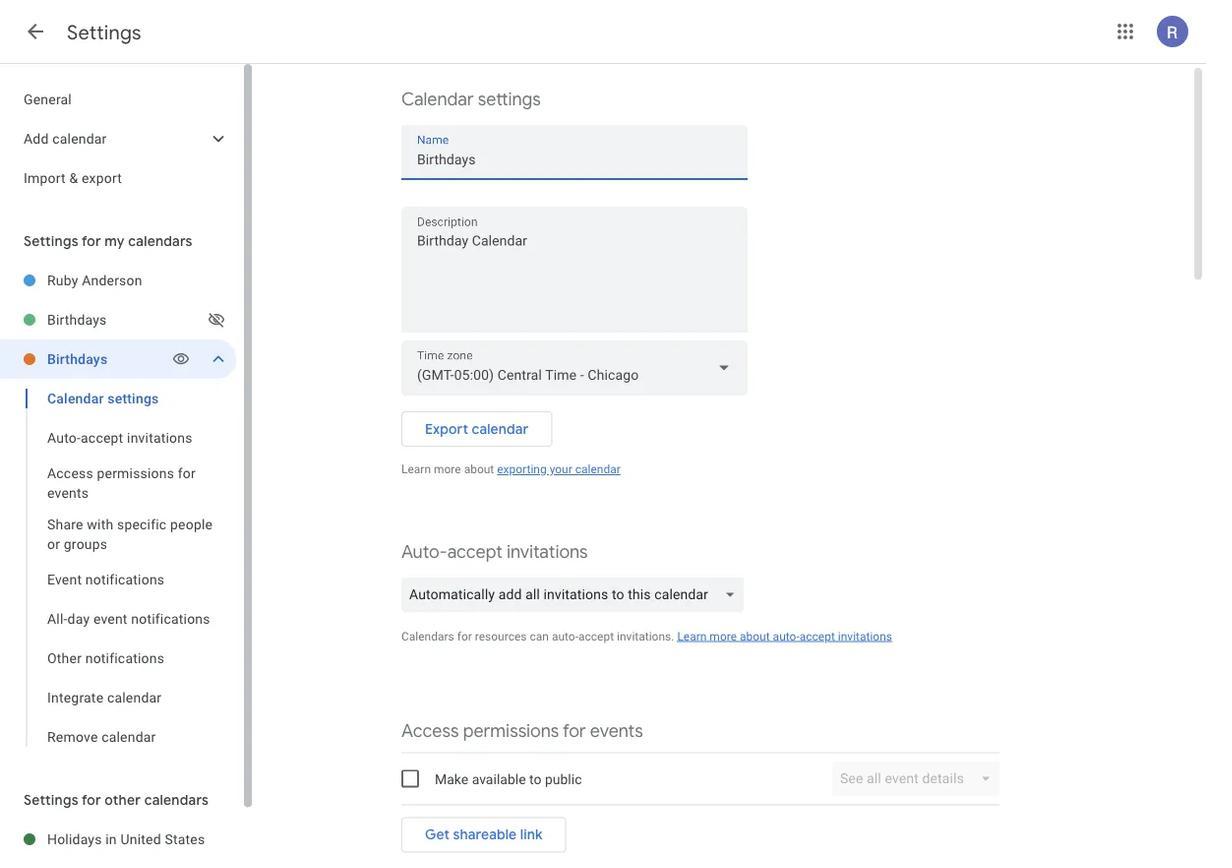 Task type: vqa. For each thing, say whether or not it's contained in the screenshot.
All for 13
no



Task type: locate. For each thing, give the bounding box(es) containing it.
holidays in united states link
[[47, 820, 236, 856]]

settings
[[478, 88, 541, 111], [108, 390, 159, 407]]

birthdays tree item down ruby anderson tree item in the top of the page
[[0, 340, 236, 379]]

0 vertical spatial events
[[47, 485, 89, 501]]

about
[[464, 463, 494, 476], [740, 629, 770, 643]]

events
[[47, 485, 89, 501], [590, 720, 643, 742]]

calendar up learn more about exporting your calendar
[[472, 420, 529, 438]]

add
[[24, 130, 49, 147]]

0 vertical spatial auto-accept invitations
[[47, 430, 193, 446]]

0 vertical spatial access permissions for events
[[47, 465, 196, 501]]

for up people
[[178, 465, 196, 481]]

permissions inside the access permissions for events
[[97, 465, 174, 481]]

0 vertical spatial invitations
[[127, 430, 193, 446]]

settings for my calendars
[[24, 232, 193, 250]]

1 vertical spatial calendars
[[144, 791, 209, 809]]

auto-accept invitations down learn more about exporting your calendar
[[402, 540, 588, 563]]

holidays in united states
[[47, 831, 205, 847]]

for for settings for my calendars
[[82, 232, 101, 250]]

1 vertical spatial invitations
[[507, 540, 588, 563]]

auto-accept invitations
[[47, 430, 193, 446], [402, 540, 588, 563]]

calendar down other notifications
[[107, 689, 162, 706]]

calendars
[[128, 232, 193, 250], [144, 791, 209, 809]]

get shareable link
[[425, 826, 543, 844]]

access permissions for events up to at the bottom of page
[[402, 720, 643, 742]]

0 horizontal spatial access
[[47, 465, 93, 481]]

notifications for event notifications
[[85, 571, 165, 588]]

specific
[[117, 516, 167, 532]]

0 horizontal spatial permissions
[[97, 465, 174, 481]]

for left resources
[[457, 629, 472, 643]]

for
[[82, 232, 101, 250], [178, 465, 196, 481], [457, 629, 472, 643], [563, 720, 586, 742], [82, 791, 101, 809]]

settings for settings for other calendars
[[24, 791, 78, 809]]

0 vertical spatial calendars
[[128, 232, 193, 250]]

None text field
[[417, 146, 732, 173]]

ruby anderson tree item
[[0, 261, 236, 300]]

None field
[[402, 341, 748, 396], [402, 577, 752, 613], [402, 341, 748, 396], [402, 577, 752, 613]]

Birthday Calendar text field
[[402, 229, 748, 324]]

export calendar
[[425, 420, 529, 438]]

with
[[87, 516, 114, 532]]

add calendar
[[24, 130, 107, 147]]

calendars right the my
[[128, 232, 193, 250]]

2 vertical spatial settings
[[24, 791, 78, 809]]

2 vertical spatial notifications
[[85, 650, 164, 666]]

permissions up make available to public
[[463, 720, 559, 742]]

invitations inside 'group'
[[127, 430, 193, 446]]

people
[[170, 516, 213, 532]]

1 horizontal spatial auto-accept invitations
[[402, 540, 588, 563]]

birthdays link
[[47, 300, 205, 340], [47, 340, 169, 379]]

auto- up share
[[47, 430, 81, 446]]

more down export
[[434, 463, 461, 476]]

0 vertical spatial calendar settings
[[402, 88, 541, 111]]

birthdays tree item
[[0, 300, 236, 340], [0, 340, 236, 379]]

0 horizontal spatial about
[[464, 463, 494, 476]]

0 vertical spatial learn
[[402, 463, 431, 476]]

1 horizontal spatial auto-
[[402, 540, 448, 563]]

integrate
[[47, 689, 104, 706]]

0 horizontal spatial auto-accept invitations
[[47, 430, 193, 446]]

remove
[[47, 729, 98, 745]]

0 horizontal spatial calendar settings
[[47, 390, 159, 407]]

auto-
[[552, 629, 579, 643], [773, 629, 800, 643]]

event notifications
[[47, 571, 165, 588]]

2 birthdays from the top
[[47, 351, 108, 367]]

1 vertical spatial settings
[[108, 390, 159, 407]]

your
[[550, 463, 573, 476]]

1 horizontal spatial calendar
[[402, 88, 474, 111]]

calendar inside 'group'
[[47, 390, 104, 407]]

2 auto- from the left
[[773, 629, 800, 643]]

for for settings for other calendars
[[82, 791, 101, 809]]

1 vertical spatial permissions
[[463, 720, 559, 742]]

invitations
[[127, 430, 193, 446], [507, 540, 588, 563], [838, 629, 893, 643]]

0 vertical spatial notifications
[[85, 571, 165, 588]]

ruby
[[47, 272, 78, 288]]

for inside the access permissions for events
[[178, 465, 196, 481]]

0 horizontal spatial calendar
[[47, 390, 104, 407]]

settings right go back image
[[67, 20, 142, 45]]

calendar settings
[[402, 88, 541, 111], [47, 390, 159, 407]]

2 birthdays tree item from the top
[[0, 340, 236, 379]]

calendar down integrate calendar at the bottom of the page
[[102, 729, 156, 745]]

calendar for export calendar
[[472, 420, 529, 438]]

group
[[0, 379, 236, 757]]

1 vertical spatial calendar
[[47, 390, 104, 407]]

notifications down all-day event notifications
[[85, 650, 164, 666]]

calendar
[[52, 130, 107, 147], [472, 420, 529, 438], [576, 463, 621, 476], [107, 689, 162, 706], [102, 729, 156, 745]]

1 birthdays from the top
[[47, 312, 107, 328]]

calendars
[[402, 629, 455, 643]]

0 horizontal spatial invitations
[[127, 430, 193, 446]]

settings up holidays
[[24, 791, 78, 809]]

states
[[165, 831, 205, 847]]

1 birthdays tree item from the top
[[0, 300, 236, 340]]

access permissions for events
[[47, 465, 196, 501], [402, 720, 643, 742]]

0 vertical spatial settings
[[478, 88, 541, 111]]

settings
[[67, 20, 142, 45], [24, 232, 78, 250], [24, 791, 78, 809]]

auto-accept invitations up with
[[47, 430, 193, 446]]

calendar for integrate calendar
[[107, 689, 162, 706]]

2 vertical spatial invitations
[[838, 629, 893, 643]]

tree
[[0, 80, 236, 198]]

for left the my
[[82, 232, 101, 250]]

holidays in united states tree item
[[0, 820, 236, 856]]

settings for settings
[[67, 20, 142, 45]]

access up make at the left bottom of page
[[402, 720, 459, 742]]

1 horizontal spatial calendar settings
[[402, 88, 541, 111]]

birthdays
[[47, 312, 107, 328], [47, 351, 108, 367]]

1 vertical spatial access
[[402, 720, 459, 742]]

0 horizontal spatial settings
[[108, 390, 159, 407]]

access
[[47, 465, 93, 481], [402, 720, 459, 742]]

calendar right the your
[[576, 463, 621, 476]]

0 vertical spatial access
[[47, 465, 93, 481]]

import
[[24, 170, 66, 186]]

birthdays for first birthdays link from the bottom
[[47, 351, 108, 367]]

calendars up states
[[144, 791, 209, 809]]

access permissions for events up 'specific'
[[47, 465, 196, 501]]

day
[[68, 611, 90, 627]]

access up share
[[47, 465, 93, 481]]

make available to public
[[435, 771, 582, 787]]

export
[[82, 170, 122, 186]]

1 vertical spatial settings
[[24, 232, 78, 250]]

calendar up &
[[52, 130, 107, 147]]

1 vertical spatial events
[[590, 720, 643, 742]]

can
[[530, 629, 549, 643]]

resources
[[475, 629, 527, 643]]

more right invitations.
[[710, 629, 737, 643]]

0 vertical spatial auto-
[[47, 430, 81, 446]]

1 vertical spatial birthdays
[[47, 351, 108, 367]]

0 vertical spatial settings
[[67, 20, 142, 45]]

0 horizontal spatial access permissions for events
[[47, 465, 196, 501]]

0 vertical spatial calendar
[[402, 88, 474, 111]]

accept
[[81, 430, 123, 446], [447, 540, 503, 563], [579, 629, 614, 643], [800, 629, 835, 643]]

calendars for settings for other calendars
[[144, 791, 209, 809]]

auto-
[[47, 430, 81, 446], [402, 540, 448, 563]]

birthdays tree item down anderson
[[0, 300, 236, 340]]

permissions
[[97, 465, 174, 481], [463, 720, 559, 742]]

get
[[425, 826, 450, 844]]

for left other
[[82, 791, 101, 809]]

notifications right event
[[131, 611, 210, 627]]

calendar
[[402, 88, 474, 111], [47, 390, 104, 407]]

0 horizontal spatial auto-
[[552, 629, 579, 643]]

1 vertical spatial more
[[710, 629, 737, 643]]

holidays
[[47, 831, 102, 847]]

0 vertical spatial birthdays
[[47, 312, 107, 328]]

notifications up all-day event notifications
[[85, 571, 165, 588]]

1 horizontal spatial auto-
[[773, 629, 800, 643]]

calendars for resources can auto-accept invitations. learn more about auto-accept invitations
[[402, 629, 893, 643]]

1 vertical spatial about
[[740, 629, 770, 643]]

learn right invitations.
[[678, 629, 707, 643]]

notifications
[[85, 571, 165, 588], [131, 611, 210, 627], [85, 650, 164, 666]]

0 horizontal spatial auto-
[[47, 430, 81, 446]]

general
[[24, 91, 72, 107]]

1 vertical spatial notifications
[[131, 611, 210, 627]]

learn more about auto-accept invitations link
[[678, 629, 893, 643]]

more
[[434, 463, 461, 476], [710, 629, 737, 643]]

1 vertical spatial access permissions for events
[[402, 720, 643, 742]]

permissions up 'specific'
[[97, 465, 174, 481]]

share
[[47, 516, 83, 532]]

1 vertical spatial learn
[[678, 629, 707, 643]]

auto- up calendars
[[402, 540, 448, 563]]

settings up ruby
[[24, 232, 78, 250]]

invitations.
[[617, 629, 675, 643]]

export
[[425, 420, 469, 438]]

import & export
[[24, 170, 122, 186]]

anderson
[[82, 272, 142, 288]]

learn
[[402, 463, 431, 476], [678, 629, 707, 643]]

0 vertical spatial more
[[434, 463, 461, 476]]

1 vertical spatial calendar settings
[[47, 390, 159, 407]]

all-
[[47, 611, 68, 627]]

0 horizontal spatial events
[[47, 485, 89, 501]]

learn down export
[[402, 463, 431, 476]]

1 horizontal spatial access
[[402, 720, 459, 742]]

0 horizontal spatial more
[[434, 463, 461, 476]]

link
[[520, 826, 543, 844]]

settings heading
[[67, 20, 142, 45]]

other
[[105, 791, 141, 809]]

0 vertical spatial permissions
[[97, 465, 174, 481]]

go back image
[[24, 20, 47, 43]]



Task type: describe. For each thing, give the bounding box(es) containing it.
1 birthdays link from the top
[[47, 300, 205, 340]]

auto-accept invitations inside 'group'
[[47, 430, 193, 446]]

1 horizontal spatial about
[[740, 629, 770, 643]]

0 horizontal spatial learn
[[402, 463, 431, 476]]

share with specific people or groups
[[47, 516, 213, 552]]

1 horizontal spatial settings
[[478, 88, 541, 111]]

1 horizontal spatial more
[[710, 629, 737, 643]]

integrate calendar
[[47, 689, 162, 706]]

ruby anderson
[[47, 272, 142, 288]]

settings for other calendars
[[24, 791, 209, 809]]

calendar for add calendar
[[52, 130, 107, 147]]

for for calendars for resources can auto-accept invitations. learn more about auto-accept invitations
[[457, 629, 472, 643]]

other
[[47, 650, 82, 666]]

settings for my calendars tree
[[0, 261, 236, 757]]

access permissions for events inside settings for my calendars tree
[[47, 465, 196, 501]]

my
[[105, 232, 125, 250]]

2 birthdays link from the top
[[47, 340, 169, 379]]

shareable
[[453, 826, 517, 844]]

to
[[530, 771, 542, 787]]

0 vertical spatial about
[[464, 463, 494, 476]]

1 vertical spatial auto-
[[402, 540, 448, 563]]

exporting
[[497, 463, 547, 476]]

1 horizontal spatial learn
[[678, 629, 707, 643]]

calendars for settings for my calendars
[[128, 232, 193, 250]]

calendar settings inside settings for my calendars tree
[[47, 390, 159, 407]]

group containing calendar settings
[[0, 379, 236, 757]]

1 auto- from the left
[[552, 629, 579, 643]]

settings for settings for my calendars
[[24, 232, 78, 250]]

event
[[93, 611, 128, 627]]

events inside the access permissions for events
[[47, 485, 89, 501]]

1 horizontal spatial permissions
[[463, 720, 559, 742]]

tree containing general
[[0, 80, 236, 198]]

or
[[47, 536, 60, 552]]

1 horizontal spatial events
[[590, 720, 643, 742]]

learn more about exporting your calendar
[[402, 463, 621, 476]]

notifications for other notifications
[[85, 650, 164, 666]]

public
[[545, 771, 582, 787]]

calendar for remove calendar
[[102, 729, 156, 745]]

make
[[435, 771, 469, 787]]

1 horizontal spatial access permissions for events
[[402, 720, 643, 742]]

get shareable link button
[[402, 812, 567, 856]]

remove calendar
[[47, 729, 156, 745]]

available
[[472, 771, 526, 787]]

exporting your calendar link
[[497, 463, 621, 476]]

auto- inside 'group'
[[47, 430, 81, 446]]

event
[[47, 571, 82, 588]]

accept inside 'group'
[[81, 430, 123, 446]]

settings inside tree
[[108, 390, 159, 407]]

other notifications
[[47, 650, 164, 666]]

1 vertical spatial auto-accept invitations
[[402, 540, 588, 563]]

united
[[121, 831, 161, 847]]

&
[[69, 170, 78, 186]]

birthdays for second birthdays link from the bottom
[[47, 312, 107, 328]]

groups
[[64, 536, 108, 552]]

2 horizontal spatial invitations
[[838, 629, 893, 643]]

access inside the access permissions for events
[[47, 465, 93, 481]]

for up 'public'
[[563, 720, 586, 742]]

in
[[106, 831, 117, 847]]

all-day event notifications
[[47, 611, 210, 627]]

1 horizontal spatial invitations
[[507, 540, 588, 563]]



